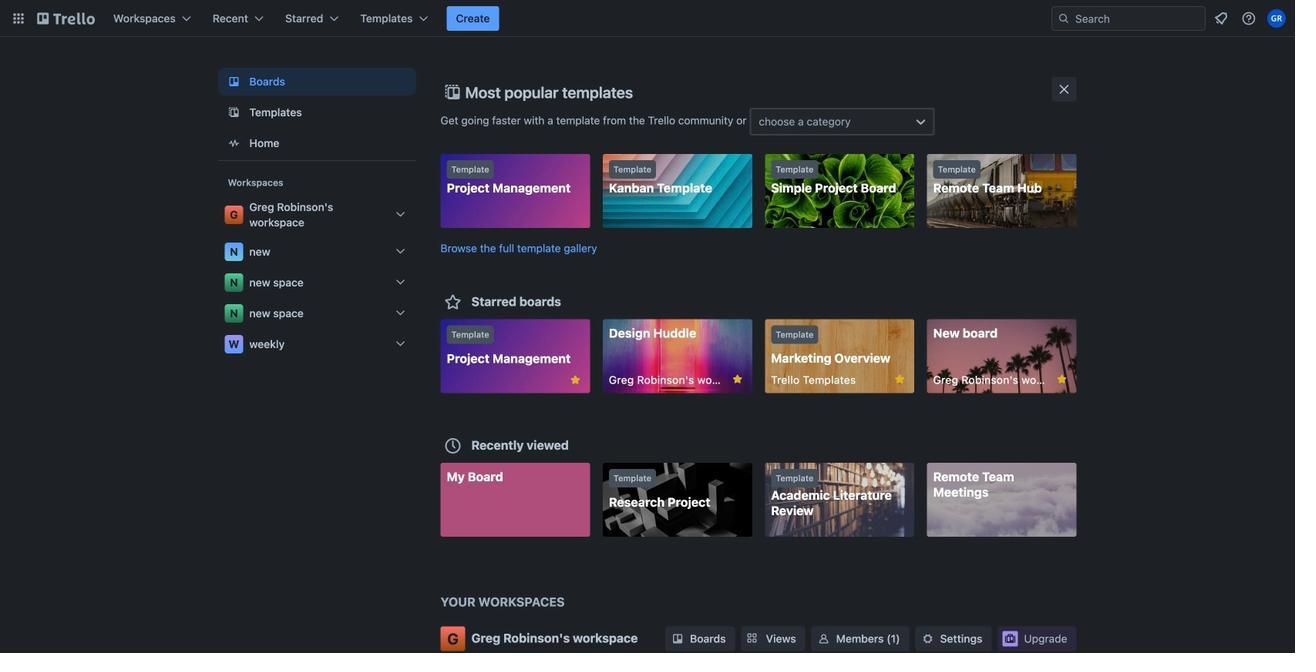 Task type: locate. For each thing, give the bounding box(es) containing it.
click to unstar this board. it will be removed from your starred list. image
[[893, 373, 907, 387], [568, 373, 582, 387]]

0 notifications image
[[1212, 9, 1230, 28]]

3 sm image from the left
[[920, 632, 936, 647]]

search image
[[1058, 12, 1070, 25]]

1 horizontal spatial sm image
[[816, 632, 832, 647]]

0 horizontal spatial sm image
[[670, 632, 685, 647]]

click to unstar this board. it will be removed from your starred list. image
[[731, 373, 744, 387]]

1 sm image from the left
[[670, 632, 685, 647]]

sm image
[[670, 632, 685, 647], [816, 632, 832, 647], [920, 632, 936, 647]]

0 horizontal spatial click to unstar this board. it will be removed from your starred list. image
[[568, 373, 582, 387]]

2 horizontal spatial sm image
[[920, 632, 936, 647]]



Task type: describe. For each thing, give the bounding box(es) containing it.
back to home image
[[37, 6, 95, 31]]

home image
[[225, 134, 243, 153]]

1 horizontal spatial click to unstar this board. it will be removed from your starred list. image
[[893, 373, 907, 387]]

template board image
[[225, 103, 243, 122]]

greg robinson (gregrobinson96) image
[[1267, 9, 1286, 28]]

open information menu image
[[1241, 11, 1257, 26]]

2 sm image from the left
[[816, 632, 832, 647]]

board image
[[225, 72, 243, 91]]

primary element
[[0, 0, 1295, 37]]

Search field
[[1070, 8, 1205, 29]]



Task type: vqa. For each thing, say whether or not it's contained in the screenshot.
weekly
no



